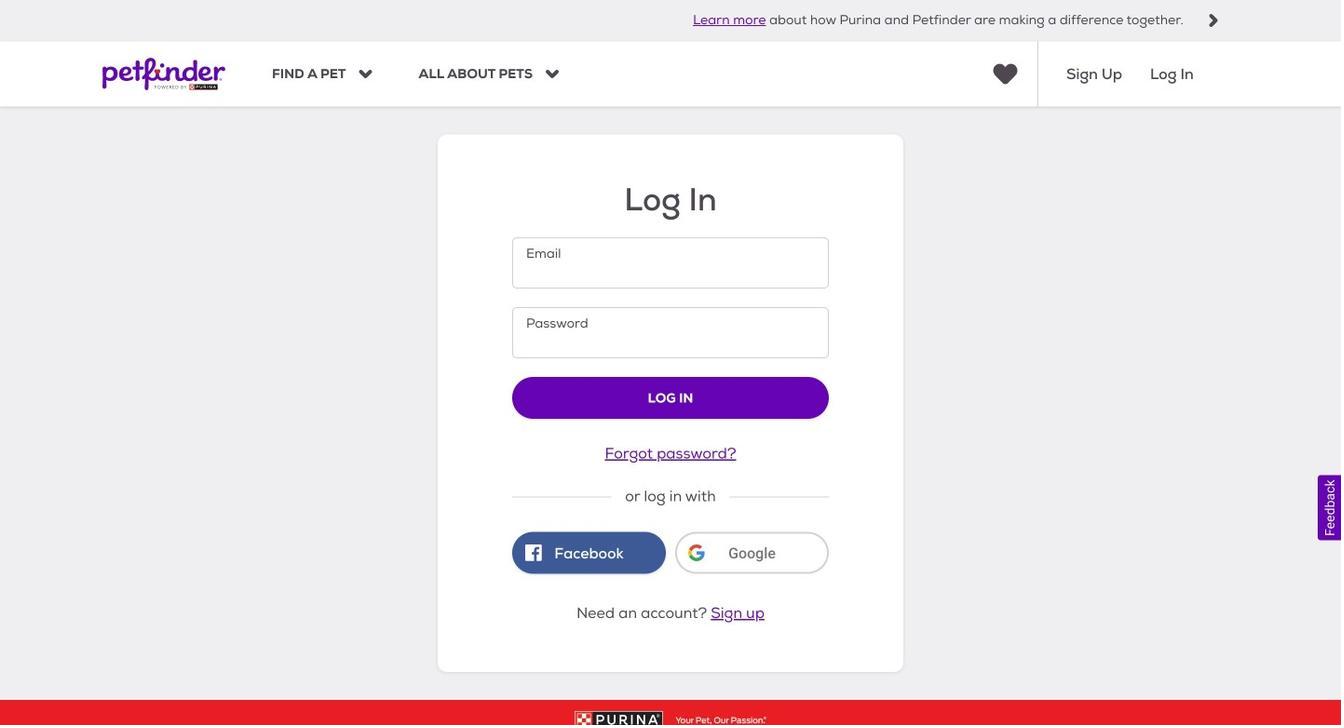 Task type: describe. For each thing, give the bounding box(es) containing it.
purina your pet, our passion image
[[0, 712, 1342, 726]]

petfinder home image
[[102, 41, 225, 107]]



Task type: vqa. For each thing, say whether or not it's contained in the screenshot.
password field
yes



Task type: locate. For each thing, give the bounding box(es) containing it.
None email field
[[512, 238, 829, 289]]

footer
[[0, 701, 1342, 726]]

None password field
[[512, 308, 829, 359]]



